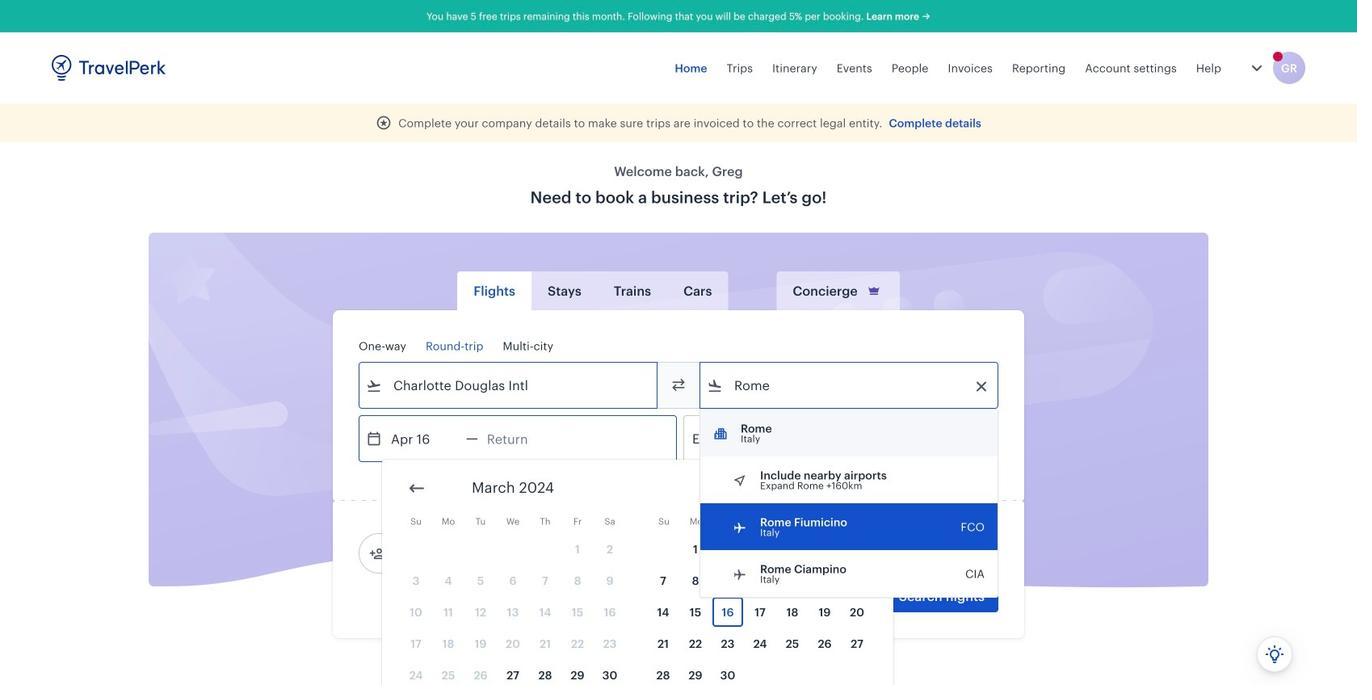 Task type: describe. For each thing, give the bounding box(es) containing it.
choose saturday, april 6, 2024 as your check-out date. it's available. image
[[842, 534, 873, 564]]

move forward to switch to the next month. image
[[849, 479, 868, 498]]

calendar application
[[382, 460, 1358, 685]]

move backward to switch to the previous month. image
[[407, 479, 427, 498]]

To search field
[[723, 373, 977, 398]]

choose thursday, april 11, 2024 as your check-out date. it's available. image
[[778, 566, 808, 596]]

choose wednesday, april 10, 2024 as your check-out date. it's available. image
[[745, 566, 776, 596]]

choose friday, april 5, 2024 as your check-out date. it's available. image
[[810, 534, 841, 564]]

Depart text field
[[382, 416, 466, 461]]

From search field
[[382, 373, 636, 398]]

Add first traveler search field
[[386, 541, 554, 567]]



Task type: locate. For each thing, give the bounding box(es) containing it.
choose friday, april 12, 2024 as your check-out date. it's available. image
[[810, 566, 841, 596]]

choose saturday, april 13, 2024 as your check-out date. it's available. image
[[842, 566, 873, 596]]

Return text field
[[478, 416, 562, 461]]

choose wednesday, april 3, 2024 as your check-out date. it's available. image
[[745, 534, 776, 564]]

choose thursday, april 4, 2024 as your check-out date. it's available. image
[[778, 534, 808, 564]]

choose tuesday, april 9, 2024 as your check-out date. it's available. image
[[713, 566, 744, 596]]

choose tuesday, april 2, 2024 as your check-out date. it's available. image
[[713, 534, 744, 564]]



